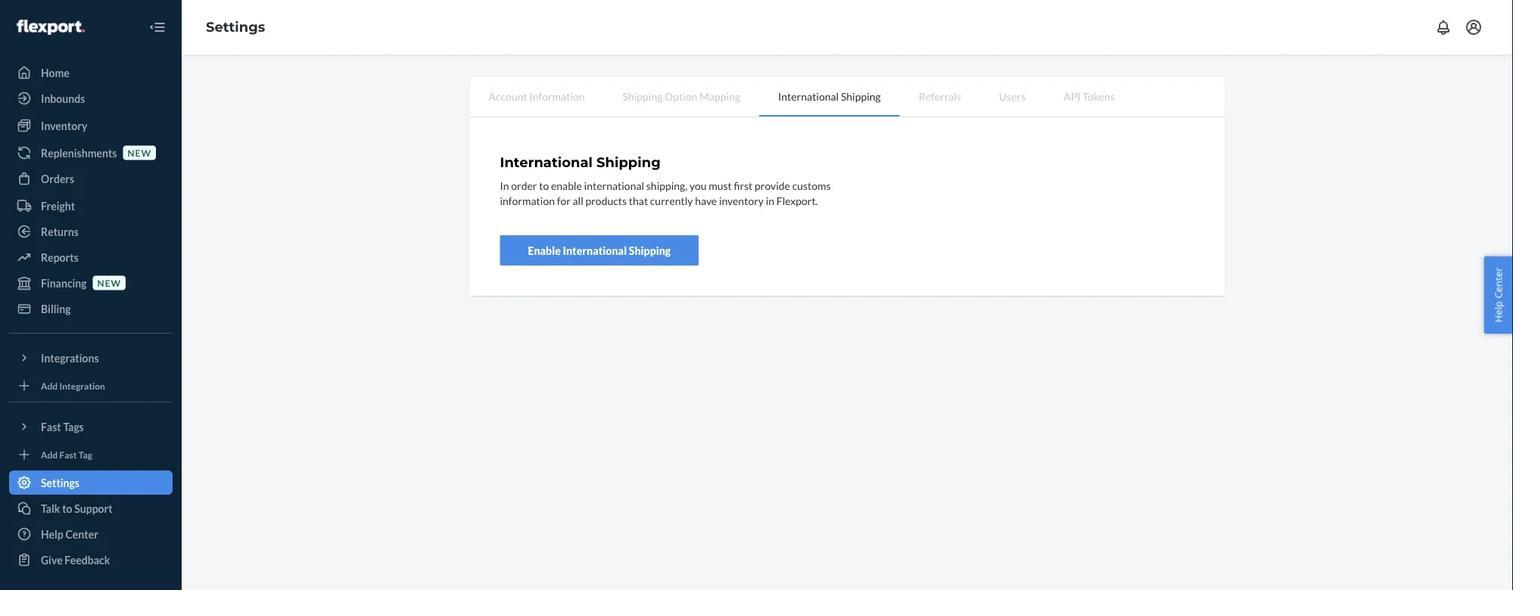 Task type: vqa. For each thing, say whether or not it's contained in the screenshot.
Give Feedback
yes



Task type: describe. For each thing, give the bounding box(es) containing it.
support
[[74, 502, 113, 515]]

open notifications image
[[1435, 18, 1453, 36]]

billing
[[41, 303, 71, 315]]

products
[[586, 194, 627, 207]]

talk to support button
[[9, 497, 173, 521]]

inventory
[[41, 119, 87, 132]]

add integration
[[41, 380, 105, 391]]

flexport.
[[777, 194, 818, 207]]

enable
[[551, 179, 582, 192]]

api tokens
[[1064, 90, 1116, 103]]

help center inside button
[[1492, 268, 1506, 323]]

1 vertical spatial international
[[500, 154, 593, 171]]

option
[[665, 90, 698, 103]]

account information tab
[[470, 77, 604, 115]]

0 horizontal spatial center
[[65, 528, 98, 541]]

1 vertical spatial international shipping
[[500, 154, 661, 171]]

for
[[557, 194, 571, 207]]

information
[[530, 90, 585, 103]]

information
[[500, 194, 555, 207]]

flexport logo image
[[17, 20, 85, 35]]

integrations
[[41, 352, 99, 365]]

home link
[[9, 61, 173, 85]]

fast tags button
[[9, 415, 173, 439]]

in order to enable international shipping, you must first provide customs information           for all products that currently have inventory in flexport.
[[500, 179, 831, 207]]

add fast tag
[[41, 449, 92, 460]]

customs
[[793, 179, 831, 192]]

reports
[[41, 251, 79, 264]]

add for add fast tag
[[41, 449, 58, 460]]

international inside button
[[563, 244, 627, 257]]

give feedback button
[[9, 548, 173, 573]]

tab list containing account information
[[470, 77, 1226, 117]]

fast inside "fast tags" dropdown button
[[41, 421, 61, 434]]

1 vertical spatial settings
[[41, 477, 79, 490]]

fast inside add fast tag link
[[59, 449, 77, 460]]

orders link
[[9, 167, 173, 191]]

inventory
[[719, 194, 764, 207]]

orders
[[41, 172, 74, 185]]

shipping inside button
[[629, 244, 671, 257]]

users
[[1000, 90, 1026, 103]]

referrals
[[919, 90, 962, 103]]

center inside button
[[1492, 268, 1506, 299]]

1 vertical spatial settings link
[[9, 471, 173, 495]]

in
[[500, 179, 509, 192]]

integrations button
[[9, 346, 173, 370]]

1 horizontal spatial settings link
[[206, 19, 265, 35]]

that
[[629, 194, 648, 207]]

1 horizontal spatial settings
[[206, 19, 265, 35]]

fast tags
[[41, 421, 84, 434]]

0 horizontal spatial help center
[[41, 528, 98, 541]]

account information
[[489, 90, 585, 103]]

help inside help center button
[[1492, 301, 1506, 323]]



Task type: locate. For each thing, give the bounding box(es) containing it.
0 vertical spatial add
[[41, 380, 58, 391]]

shipping option mapping
[[623, 90, 741, 103]]

to inside in order to enable international shipping, you must first provide customs information           for all products that currently have inventory in flexport.
[[539, 179, 549, 192]]

you
[[690, 179, 707, 192]]

0 horizontal spatial new
[[97, 278, 121, 288]]

mapping
[[700, 90, 741, 103]]

inbounds link
[[9, 86, 173, 111]]

international
[[584, 179, 645, 192]]

help center button
[[1485, 256, 1514, 334]]

replenishments
[[41, 147, 117, 159]]

talk to support
[[41, 502, 113, 515]]

0 vertical spatial to
[[539, 179, 549, 192]]

account
[[489, 90, 528, 103]]

tag
[[79, 449, 92, 460]]

tags
[[63, 421, 84, 434]]

close navigation image
[[148, 18, 167, 36]]

shipping,
[[647, 179, 688, 192]]

add for add integration
[[41, 380, 58, 391]]

home
[[41, 66, 70, 79]]

settings
[[206, 19, 265, 35], [41, 477, 79, 490]]

add
[[41, 380, 58, 391], [41, 449, 58, 460]]

fast left tag
[[59, 449, 77, 460]]

all
[[573, 194, 584, 207]]

give feedback
[[41, 554, 110, 567]]

1 horizontal spatial new
[[128, 147, 151, 158]]

fast
[[41, 421, 61, 434], [59, 449, 77, 460]]

1 vertical spatial new
[[97, 278, 121, 288]]

center
[[1492, 268, 1506, 299], [65, 528, 98, 541]]

api
[[1064, 90, 1081, 103]]

give
[[41, 554, 63, 567]]

freight
[[41, 200, 75, 212]]

returns
[[41, 225, 79, 238]]

0 horizontal spatial settings link
[[9, 471, 173, 495]]

to right talk
[[62, 502, 72, 515]]

1 add from the top
[[41, 380, 58, 391]]

1 vertical spatial fast
[[59, 449, 77, 460]]

0 vertical spatial settings link
[[206, 19, 265, 35]]

shipping
[[623, 90, 663, 103], [841, 90, 881, 103], [597, 154, 661, 171], [629, 244, 671, 257]]

have
[[695, 194, 717, 207]]

1 vertical spatial to
[[62, 502, 72, 515]]

inventory link
[[9, 114, 173, 138]]

1 horizontal spatial international shipping
[[778, 90, 881, 103]]

0 vertical spatial help
[[1492, 301, 1506, 323]]

help center
[[1492, 268, 1506, 323], [41, 528, 98, 541]]

freight link
[[9, 194, 173, 218]]

1 vertical spatial help
[[41, 528, 63, 541]]

0 horizontal spatial to
[[62, 502, 72, 515]]

2 vertical spatial international
[[563, 244, 627, 257]]

international shipping tab
[[760, 77, 900, 117]]

add fast tag link
[[9, 445, 173, 465]]

enable international shipping
[[528, 244, 671, 257]]

add integration link
[[9, 376, 173, 396]]

api tokens tab
[[1045, 77, 1134, 115]]

international inside tab
[[778, 90, 839, 103]]

financing
[[41, 277, 87, 290]]

1 vertical spatial help center
[[41, 528, 98, 541]]

0 vertical spatial new
[[128, 147, 151, 158]]

order
[[511, 179, 537, 192]]

help
[[1492, 301, 1506, 323], [41, 528, 63, 541]]

help inside help center link
[[41, 528, 63, 541]]

shipping option mapping tab
[[604, 77, 760, 115]]

provide
[[755, 179, 791, 192]]

new down reports link
[[97, 278, 121, 288]]

currently
[[650, 194, 693, 207]]

add left integration
[[41, 380, 58, 391]]

first
[[734, 179, 753, 192]]

0 vertical spatial fast
[[41, 421, 61, 434]]

0 vertical spatial international shipping
[[778, 90, 881, 103]]

0 horizontal spatial settings
[[41, 477, 79, 490]]

talk
[[41, 502, 60, 515]]

in
[[766, 194, 775, 207]]

2 add from the top
[[41, 449, 58, 460]]

1 vertical spatial add
[[41, 449, 58, 460]]

billing link
[[9, 297, 173, 321]]

0 vertical spatial help center
[[1492, 268, 1506, 323]]

new up orders link
[[128, 147, 151, 158]]

enable
[[528, 244, 561, 257]]

settings link
[[206, 19, 265, 35], [9, 471, 173, 495]]

reports link
[[9, 245, 173, 270]]

help center link
[[9, 523, 173, 547]]

international shipping inside tab
[[778, 90, 881, 103]]

enable international shipping button
[[500, 235, 699, 266]]

0 horizontal spatial help
[[41, 528, 63, 541]]

tokens
[[1083, 90, 1116, 103]]

referrals tab
[[900, 77, 981, 115]]

users tab
[[981, 77, 1045, 115]]

international shipping
[[778, 90, 881, 103], [500, 154, 661, 171]]

0 vertical spatial center
[[1492, 268, 1506, 299]]

integration
[[59, 380, 105, 391]]

to right order
[[539, 179, 549, 192]]

inbounds
[[41, 92, 85, 105]]

fast left 'tags'
[[41, 421, 61, 434]]

1 horizontal spatial help center
[[1492, 268, 1506, 323]]

new
[[128, 147, 151, 158], [97, 278, 121, 288]]

open account menu image
[[1465, 18, 1484, 36]]

tab list
[[470, 77, 1226, 117]]

feedback
[[65, 554, 110, 567]]

0 vertical spatial international
[[778, 90, 839, 103]]

to
[[539, 179, 549, 192], [62, 502, 72, 515]]

1 vertical spatial center
[[65, 528, 98, 541]]

0 vertical spatial settings
[[206, 19, 265, 35]]

must
[[709, 179, 732, 192]]

to inside button
[[62, 502, 72, 515]]

new for replenishments
[[128, 147, 151, 158]]

0 horizontal spatial international shipping
[[500, 154, 661, 171]]

international
[[778, 90, 839, 103], [500, 154, 593, 171], [563, 244, 627, 257]]

1 horizontal spatial center
[[1492, 268, 1506, 299]]

1 horizontal spatial help
[[1492, 301, 1506, 323]]

returns link
[[9, 220, 173, 244]]

1 horizontal spatial to
[[539, 179, 549, 192]]

add down fast tags
[[41, 449, 58, 460]]

new for financing
[[97, 278, 121, 288]]



